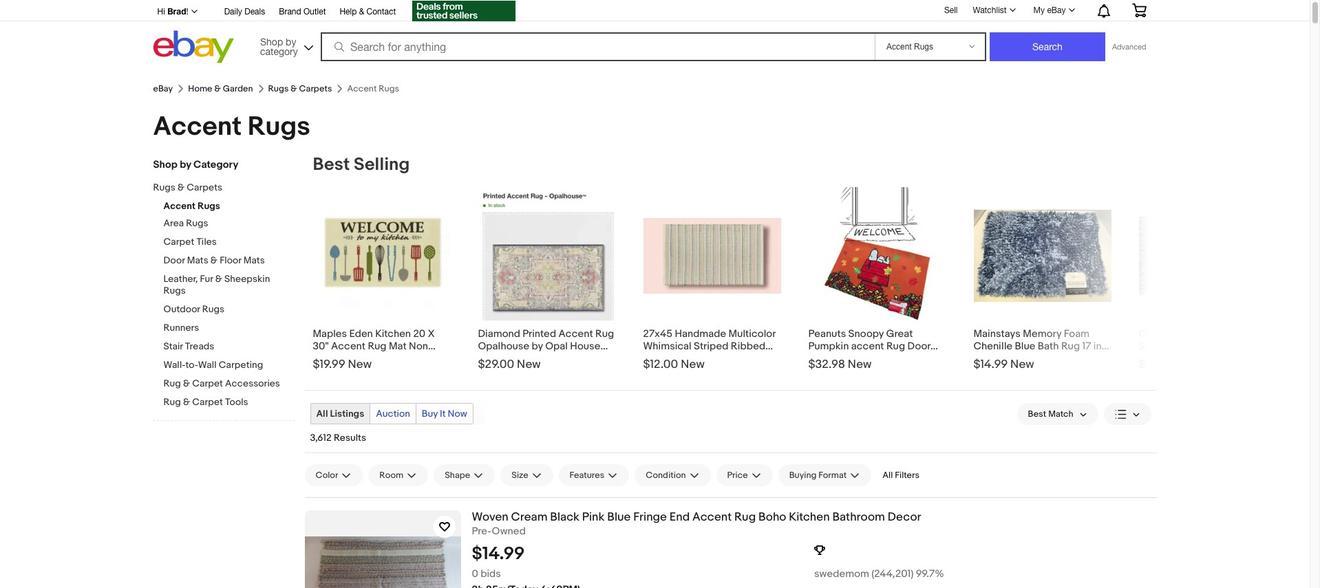 Task type: vqa. For each thing, say whether or not it's contained in the screenshot.
'Payment' inside the When making a wire transfer, the name on your eBay account must match the name on your bank account, or your order could be delayed or canceled. Allow 1 business day for eBay to receive and process your wire transfer, and you can check the status of the payment in the order details in your purchase history.
no



Task type: describe. For each thing, give the bounding box(es) containing it.
buying format button
[[778, 465, 872, 487]]

diamond printed accent rug opalhouse by opal house 2'1" '9" (27in x 45in) link
[[478, 325, 616, 366]]

by for category
[[286, 36, 296, 47]]

filters
[[895, 470, 920, 481]]

door inside peanuts snoopy great pumpkin accent rug door carpet 20in x32in
[[908, 340, 931, 353]]

woven cream black pink blue fringe end accent rug boho kitchen bathroom decor link
[[472, 511, 1157, 525]]

carpet tiles link
[[163, 236, 294, 249]]

20in
[[844, 352, 864, 366]]

daily deals link
[[224, 5, 265, 20]]

printed
[[523, 328, 556, 341]]

foam
[[1064, 328, 1090, 341]]

by for category
[[180, 158, 191, 171]]

1 vertical spatial rugs & carpets link
[[153, 182, 284, 195]]

1 mats from the left
[[187, 255, 208, 266]]

carpet inside peanuts snoopy great pumpkin accent rug door carpet 20in x32in
[[808, 352, 842, 366]]

shop for shop by category
[[260, 36, 283, 47]]

pre-
[[472, 525, 492, 538]]

mainstays
[[974, 328, 1021, 341]]

woven cream black pink blue fringe end accent rug boho kitchen bathroom decor pre-owned
[[472, 511, 921, 538]]

all listings
[[316, 408, 364, 420]]

maples eden kitchen 20 x 30" accent rug mat non skid slip nylon washable floral image
[[313, 203, 451, 309]]

brand outlet link
[[279, 5, 326, 20]]

color
[[316, 470, 338, 481]]

shop by category banner
[[150, 0, 1157, 67]]

auction link
[[371, 404, 416, 424]]

pink
[[582, 511, 605, 525]]

$14.99 for $14.99 new
[[974, 358, 1008, 372]]

$14.99 0 bids
[[472, 544, 525, 581]]

peanuts snoopy great pumpkin accent rug door carpet 20in x32in
[[808, 328, 931, 366]]

bath
[[1038, 340, 1059, 353]]

27x45 handmade multicolor whimsical striped ribbed accent rug - pillowfort
[[643, 328, 776, 366]]

cream
[[511, 511, 548, 525]]

carpet down wall
[[192, 378, 223, 390]]

area
[[163, 218, 184, 229]]

new for $12.00 new
[[681, 358, 705, 372]]

accent inside the "diamond printed accent rug opalhouse by opal house 2'1" '9" (27in x 45in)"
[[559, 328, 593, 341]]

account navigation
[[150, 0, 1157, 23]]

new for $19.99 new
[[348, 358, 372, 372]]

0 vertical spatial rugs & carpets link
[[268, 83, 332, 94]]

best for best selling
[[313, 154, 350, 176]]

striped
[[694, 340, 729, 353]]

woven
[[472, 511, 509, 525]]

main content containing best selling
[[305, 154, 1293, 589]]

shape button
[[434, 465, 495, 487]]

rugs up runners link
[[202, 304, 224, 315]]

rugs down category
[[268, 83, 289, 94]]

blue for chenille
[[1015, 340, 1036, 353]]

outdoor
[[163, 304, 200, 315]]

peanuts snoopy great pumpkin accent rug door carpet 20in x32in image
[[824, 187, 931, 325]]

features button
[[559, 465, 629, 487]]

all for all filters
[[883, 470, 893, 481]]

blue for pink
[[607, 511, 631, 525]]

in
[[1094, 340, 1102, 353]]

new for $28.50 new
[[1179, 358, 1203, 372]]

all filters
[[883, 470, 920, 481]]

carpet down the area on the top left
[[163, 236, 194, 248]]

treads
[[185, 341, 214, 352]]

ebay link
[[153, 83, 173, 94]]

mainstays memory foam chenille blue bath rug 17 in in link
[[974, 325, 1111, 366]]

27x45 handmade multicolor whimsical striped ribbed accent rug - pillowfort image
[[643, 218, 781, 294]]

new for $29.00 new
[[517, 358, 541, 372]]

$14.99 new
[[974, 358, 1034, 372]]

best for best match
[[1028, 409, 1047, 420]]

$28.50
[[1139, 358, 1176, 372]]

runners link
[[163, 322, 294, 335]]

chenille
[[974, 340, 1013, 353]]

pumpkin
[[808, 340, 849, 353]]

rugs & carpets accent rugs area rugs carpet tiles door mats & floor mats leather, fur & sheepskin rugs outdoor rugs runners stair treads wall-to-wall carpeting rug & carpet accessories rug & carpet tools
[[153, 182, 280, 408]]

brand
[[279, 7, 301, 17]]

to-
[[186, 359, 198, 371]]

sell
[[944, 5, 958, 15]]

all for all listings
[[316, 408, 328, 420]]

help
[[340, 7, 357, 17]]

all listings link
[[311, 404, 370, 424]]

1 vertical spatial ebay
[[153, 83, 173, 94]]

hi
[[157, 7, 165, 17]]

listings
[[330, 408, 364, 420]]

bathroom
[[833, 511, 885, 525]]

mainstays memory foam chenille blue bath rug 17 in in
[[974, 328, 1102, 366]]

accent inside 27x45 handmade multicolor whimsical striped ribbed accent rug - pillowfort
[[643, 352, 678, 366]]

buying format
[[789, 470, 847, 481]]

shape
[[445, 470, 470, 481]]

outdoor rugs link
[[163, 304, 294, 317]]

$32.98
[[808, 358, 845, 372]]

rugs up the area on the top left
[[153, 182, 175, 193]]

rug inside 27x45 handmade multicolor whimsical striped ribbed accent rug - pillowfort
[[680, 352, 699, 366]]

whimsical
[[643, 340, 692, 353]]

tools
[[225, 397, 248, 408]]

-
[[701, 352, 705, 366]]

view: list view image
[[1115, 407, 1140, 422]]

shop for shop by category
[[153, 158, 177, 171]]

format
[[819, 470, 847, 481]]

17
[[1082, 340, 1091, 353]]

27x45 handmade multicolor whimsical striped ribbed accent rug - pillowfort link
[[643, 325, 781, 366]]

decor
[[888, 511, 921, 525]]

price button
[[716, 465, 773, 487]]

x32in
[[867, 352, 894, 366]]

selling
[[354, 154, 410, 176]]

$14.99 for $14.99 0 bids
[[472, 544, 525, 565]]

opalhouse accent rug mix scatter 24 inches x 36 inches indoor outdoor striped image
[[1139, 217, 1277, 296]]

rugs up area rugs link
[[198, 200, 220, 212]]

opal
[[545, 340, 568, 353]]

rug inside the "diamond printed accent rug opalhouse by opal house 2'1" '9" (27in x 45in)"
[[595, 328, 614, 341]]

daily deals
[[224, 7, 265, 17]]

peanuts
[[808, 328, 846, 341]]

3,612
[[310, 432, 332, 444]]

door mats & floor mats link
[[163, 255, 294, 268]]

ebay inside the "account" 'navigation'
[[1047, 6, 1066, 15]]

shop by category
[[260, 36, 298, 57]]

2'1"
[[478, 352, 493, 366]]

$19.99
[[313, 358, 345, 372]]

rugs & carpets
[[268, 83, 332, 94]]

new for $32.98 new
[[848, 358, 872, 372]]

now
[[448, 408, 467, 420]]



Task type: locate. For each thing, give the bounding box(es) containing it.
new right the $28.50
[[1179, 358, 1203, 372]]

shop inside shop by category
[[260, 36, 283, 47]]

1 horizontal spatial all
[[883, 470, 893, 481]]

2 vertical spatial by
[[532, 340, 543, 353]]

0 vertical spatial carpets
[[299, 83, 332, 94]]

watchlist
[[973, 6, 1007, 15]]

condition
[[646, 470, 686, 481]]

4 new from the left
[[848, 358, 872, 372]]

top rated plus image
[[814, 545, 825, 556]]

rug inside woven cream black pink blue fringe end accent rug boho kitchen bathroom decor pre-owned
[[735, 511, 756, 525]]

brand outlet
[[279, 7, 326, 17]]

0 horizontal spatial shop
[[153, 158, 177, 171]]

1 vertical spatial best
[[1028, 409, 1047, 420]]

5 new from the left
[[1011, 358, 1034, 372]]

sell link
[[938, 5, 964, 15]]

shop left 'category'
[[153, 158, 177, 171]]

wall-to-wall carpeting link
[[163, 359, 294, 372]]

by inside shop by category
[[286, 36, 296, 47]]

Search for anything text field
[[323, 34, 872, 60]]

results
[[334, 432, 366, 444]]

kitchen
[[789, 511, 830, 525]]

runners
[[163, 322, 199, 334]]

handmade
[[675, 328, 726, 341]]

shop by category button
[[254, 31, 316, 60]]

carpets inside rugs & carpets accent rugs area rugs carpet tiles door mats & floor mats leather, fur & sheepskin rugs outdoor rugs runners stair treads wall-to-wall carpeting rug & carpet accessories rug & carpet tools
[[187, 182, 222, 193]]

0 vertical spatial door
[[163, 255, 185, 266]]

diamond
[[478, 328, 520, 341]]

0 vertical spatial best
[[313, 154, 350, 176]]

1 horizontal spatial shop
[[260, 36, 283, 47]]

rug inside mainstays memory foam chenille blue bath rug 17 in in
[[1061, 340, 1080, 353]]

accent inside woven cream black pink blue fringe end accent rug boho kitchen bathroom decor pre-owned
[[692, 511, 732, 525]]

rug
[[595, 328, 614, 341], [887, 340, 905, 353], [1061, 340, 1080, 353], [680, 352, 699, 366], [163, 378, 181, 390], [163, 397, 181, 408], [735, 511, 756, 525]]

by down brand
[[286, 36, 296, 47]]

stair treads link
[[163, 341, 294, 354]]

1 vertical spatial carpets
[[187, 182, 222, 193]]

$14.99
[[974, 358, 1008, 372], [472, 544, 525, 565]]

0 vertical spatial all
[[316, 408, 328, 420]]

room button
[[369, 465, 428, 487]]

1 vertical spatial all
[[883, 470, 893, 481]]

0 vertical spatial $14.99
[[974, 358, 1008, 372]]

size
[[512, 470, 528, 481]]

rugs & carpets link down category
[[268, 83, 332, 94]]

1 horizontal spatial $14.99
[[974, 358, 1008, 372]]

wall-
[[163, 359, 186, 371]]

peanuts snoopy great pumpkin accent rug door carpet 20in x32in link
[[808, 325, 946, 366]]

rugs & carpets link down 'category'
[[153, 182, 284, 195]]

$14.99 down chenille
[[974, 358, 1008, 372]]

1 horizontal spatial mats
[[244, 255, 265, 266]]

brad
[[167, 6, 186, 17]]

all left the filters
[[883, 470, 893, 481]]

1 vertical spatial $14.99
[[472, 544, 525, 565]]

mats
[[187, 255, 208, 266], [244, 255, 265, 266]]

$12.00
[[643, 358, 678, 372]]

2 horizontal spatial by
[[532, 340, 543, 353]]

0 vertical spatial ebay
[[1047, 6, 1066, 15]]

end
[[670, 511, 690, 525]]

carpets down shop by category
[[187, 182, 222, 193]]

all
[[316, 408, 328, 420], [883, 470, 893, 481]]

diamond printed accent rug opalhouse by opal house 2'1" '9" (27in x 45in) image
[[478, 191, 616, 321]]

$29.00 new
[[478, 358, 541, 372]]

x
[[533, 352, 539, 366]]

door up leather, in the left of the page
[[163, 255, 185, 266]]

none submit inside shop by category banner
[[990, 32, 1106, 61]]

room
[[380, 470, 404, 481]]

all inside all filters button
[[883, 470, 893, 481]]

27x45
[[643, 328, 673, 341]]

best left match
[[1028, 409, 1047, 420]]

deals
[[244, 7, 265, 17]]

buying
[[789, 470, 817, 481]]

1 horizontal spatial ebay
[[1047, 6, 1066, 15]]

door inside rugs & carpets accent rugs area rugs carpet tiles door mats & floor mats leather, fur & sheepskin rugs outdoor rugs runners stair treads wall-to-wall carpeting rug & carpet accessories rug & carpet tools
[[163, 255, 185, 266]]

0 horizontal spatial $14.99
[[472, 544, 525, 565]]

swedemom (244,201) 99.7%
[[814, 568, 944, 581]]

$29.00
[[478, 358, 514, 372]]

category
[[260, 46, 298, 57]]

new right $19.99
[[348, 358, 372, 372]]

buy it now
[[422, 408, 467, 420]]

blue right the pink
[[607, 511, 631, 525]]

3 new from the left
[[681, 358, 705, 372]]

carpeting
[[219, 359, 263, 371]]

0
[[472, 568, 478, 581]]

rugs up the "outdoor"
[[163, 285, 186, 297]]

0 horizontal spatial all
[[316, 408, 328, 420]]

leather, fur & sheepskin rugs link
[[163, 273, 294, 298]]

rugs
[[268, 83, 289, 94], [248, 111, 310, 143], [153, 182, 175, 193], [198, 200, 220, 212], [186, 218, 208, 229], [163, 285, 186, 297], [202, 304, 224, 315]]

1 horizontal spatial carpets
[[299, 83, 332, 94]]

best selling
[[313, 154, 410, 176]]

buy it now link
[[416, 404, 473, 424]]

ebay
[[1047, 6, 1066, 15], [153, 83, 173, 94]]

ebay right my
[[1047, 6, 1066, 15]]

swedemom
[[814, 568, 869, 581]]

category
[[193, 158, 238, 171]]

rugs & carpets link
[[268, 83, 332, 94], [153, 182, 284, 195]]

best inside best match dropdown button
[[1028, 409, 1047, 420]]

shop down deals
[[260, 36, 283, 47]]

new down the "striped"
[[681, 358, 705, 372]]

accent right end at the bottom right of the page
[[692, 511, 732, 525]]

(244,201)
[[872, 568, 914, 581]]

blue inside woven cream black pink blue fringe end accent rug boho kitchen bathroom decor pre-owned
[[607, 511, 631, 525]]

by left opal
[[532, 340, 543, 353]]

new down chenille
[[1011, 358, 1034, 372]]

rugs down rugs & carpets
[[248, 111, 310, 143]]

1 horizontal spatial best
[[1028, 409, 1047, 420]]

auction
[[376, 408, 410, 420]]

$14.99 up bids
[[472, 544, 525, 565]]

advanced link
[[1106, 33, 1153, 61]]

carpets for rugs & carpets
[[299, 83, 332, 94]]

ebay left home at left top
[[153, 83, 173, 94]]

best
[[313, 154, 350, 176], [1028, 409, 1047, 420]]

stair
[[163, 341, 183, 352]]

outlet
[[304, 7, 326, 17]]

1 horizontal spatial by
[[286, 36, 296, 47]]

mainstays memory foam chenille blue bath rug 17 in in image
[[974, 210, 1111, 302]]

0 horizontal spatial carpets
[[187, 182, 222, 193]]

accent up the area on the top left
[[163, 200, 195, 212]]

blue inside mainstays memory foam chenille blue bath rug 17 in in
[[1015, 340, 1036, 353]]

0 horizontal spatial door
[[163, 255, 185, 266]]

buy
[[422, 408, 438, 420]]

blue
[[1015, 340, 1036, 353], [607, 511, 631, 525]]

accent up 45in)
[[559, 328, 593, 341]]

bids
[[481, 568, 501, 581]]

house
[[570, 340, 601, 353]]

wall
[[198, 359, 217, 371]]

new for $14.99 new
[[1011, 358, 1034, 372]]

0 horizontal spatial mats
[[187, 255, 208, 266]]

accent
[[153, 111, 242, 143], [163, 200, 195, 212], [559, 328, 593, 341], [643, 352, 678, 366], [692, 511, 732, 525]]

rug & carpet tools link
[[163, 397, 294, 410]]

condition button
[[635, 465, 711, 487]]

None submit
[[990, 32, 1106, 61]]

contact
[[367, 7, 396, 17]]

all up "3,612"
[[316, 408, 328, 420]]

$32.98 new
[[808, 358, 872, 372]]

1 horizontal spatial door
[[908, 340, 931, 353]]

your shopping cart image
[[1131, 3, 1147, 17]]

best left selling
[[313, 154, 350, 176]]

black
[[550, 511, 580, 525]]

tiles
[[196, 236, 217, 248]]

carpets down "shop by category" dropdown button
[[299, 83, 332, 94]]

$12.00 new
[[643, 358, 705, 372]]

carpet down the peanuts
[[808, 352, 842, 366]]

1 vertical spatial by
[[180, 158, 191, 171]]

0 horizontal spatial by
[[180, 158, 191, 171]]

2 new from the left
[[517, 358, 541, 372]]

& inside help & contact link
[[359, 7, 364, 17]]

garden
[[223, 83, 253, 94]]

0 vertical spatial by
[[286, 36, 296, 47]]

all inside all listings link
[[316, 408, 328, 420]]

rug inside peanuts snoopy great pumpkin accent rug door carpet 20in x32in
[[887, 340, 905, 353]]

leather,
[[163, 273, 198, 285]]

help & contact link
[[340, 5, 396, 20]]

owned
[[492, 525, 526, 538]]

6 new from the left
[[1179, 358, 1203, 372]]

1 vertical spatial shop
[[153, 158, 177, 171]]

1 horizontal spatial blue
[[1015, 340, 1036, 353]]

2 mats from the left
[[244, 255, 265, 266]]

new down accent
[[848, 358, 872, 372]]

$19.99 new
[[313, 358, 372, 372]]

1 vertical spatial blue
[[607, 511, 631, 525]]

'9"
[[495, 352, 506, 366]]

main content
[[305, 154, 1293, 589]]

(27in
[[509, 352, 531, 366]]

carpet down rug & carpet accessories link
[[192, 397, 223, 408]]

carpets for rugs & carpets accent rugs area rugs carpet tiles door mats & floor mats leather, fur & sheepskin rugs outdoor rugs runners stair treads wall-to-wall carpeting rug & carpet accessories rug & carpet tools
[[187, 182, 222, 193]]

memory
[[1023, 328, 1062, 341]]

accent up shop by category
[[153, 111, 242, 143]]

watchlist link
[[965, 2, 1022, 19]]

0 vertical spatial blue
[[1015, 340, 1036, 353]]

door right x32in
[[908, 340, 931, 353]]

0 horizontal spatial best
[[313, 154, 350, 176]]

get the coupon image
[[412, 1, 516, 21]]

blue left bath
[[1015, 340, 1036, 353]]

fur
[[200, 273, 213, 285]]

0 vertical spatial shop
[[260, 36, 283, 47]]

opalhouse
[[478, 340, 529, 353]]

rugs up tiles
[[186, 218, 208, 229]]

1 vertical spatial door
[[908, 340, 931, 353]]

multicolor
[[729, 328, 776, 341]]

0 horizontal spatial blue
[[607, 511, 631, 525]]

mats up fur
[[187, 255, 208, 266]]

by inside the "diamond printed accent rug opalhouse by opal house 2'1" '9" (27in x 45in)"
[[532, 340, 543, 353]]

accent inside rugs & carpets accent rugs area rugs carpet tiles door mats & floor mats leather, fur & sheepskin rugs outdoor rugs runners stair treads wall-to-wall carpeting rug & carpet accessories rug & carpet tools
[[163, 200, 195, 212]]

accent down 27x45
[[643, 352, 678, 366]]

$28.50 new
[[1139, 358, 1203, 372]]

by left 'category'
[[180, 158, 191, 171]]

0 horizontal spatial ebay
[[153, 83, 173, 94]]

45in)
[[541, 352, 564, 366]]

new left 45in)
[[517, 358, 541, 372]]

mats up sheepskin
[[244, 255, 265, 266]]

carpets
[[299, 83, 332, 94], [187, 182, 222, 193]]

1 new from the left
[[348, 358, 372, 372]]



